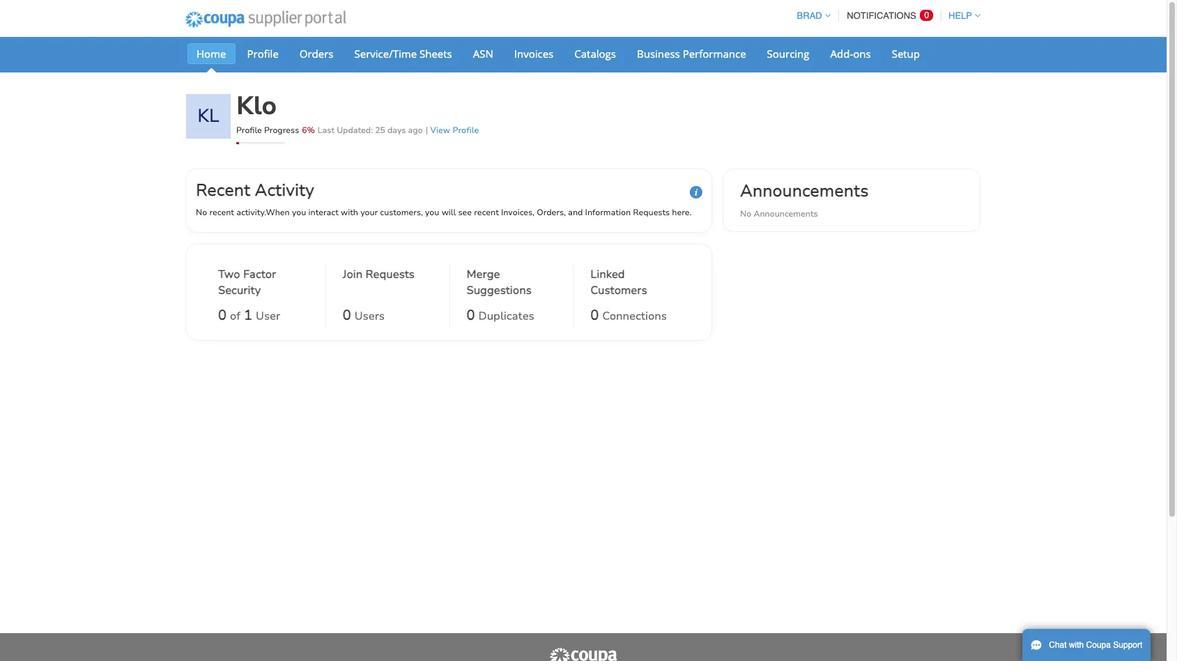 Task type: vqa. For each thing, say whether or not it's contained in the screenshot.
SETUP
yes



Task type: describe. For each thing, give the bounding box(es) containing it.
notifications 0
[[847, 10, 930, 21]]

two
[[218, 267, 240, 282]]

information
[[585, 207, 631, 218]]

0 horizontal spatial with
[[341, 207, 358, 218]]

announcements no announcements
[[740, 180, 869, 220]]

0 users
[[343, 306, 385, 325]]

chat with coupa support
[[1049, 641, 1143, 650]]

user
[[256, 309, 280, 324]]

join requests
[[343, 267, 415, 282]]

factor
[[243, 267, 276, 282]]

0 of 1 user
[[218, 306, 280, 325]]

0 duplicates
[[467, 306, 534, 325]]

two factor security link
[[218, 267, 309, 302]]

suggestions
[[467, 283, 532, 298]]

with inside button
[[1069, 641, 1084, 650]]

service/time sheets link
[[345, 43, 461, 64]]

customers
[[591, 283, 647, 298]]

sourcing link
[[758, 43, 819, 64]]

brad
[[797, 10, 822, 21]]

service/time sheets
[[354, 47, 452, 61]]

ons
[[853, 47, 871, 61]]

linked customers link
[[591, 267, 680, 302]]

0 for 0 of 1 user
[[218, 306, 227, 325]]

profile right view
[[453, 125, 479, 136]]

merge suggestions
[[467, 267, 532, 298]]

0 horizontal spatial requests
[[366, 267, 415, 282]]

merge suggestions link
[[467, 267, 556, 302]]

2 recent from the left
[[474, 207, 499, 218]]

two factor security
[[218, 267, 276, 298]]

0 horizontal spatial no
[[196, 207, 207, 218]]

interact
[[308, 207, 339, 218]]

business performance
[[637, 47, 746, 61]]

view
[[430, 125, 450, 136]]

sheets
[[420, 47, 452, 61]]

chat with coupa support button
[[1023, 629, 1151, 662]]

no recent activity. when you interact with your customers, you will see recent invoices, orders, and information requests here.
[[196, 207, 692, 218]]

|
[[426, 125, 428, 136]]

additional information image
[[690, 186, 703, 199]]

of
[[230, 309, 241, 324]]

recent
[[196, 179, 250, 201]]

invoices
[[514, 47, 554, 61]]

linked
[[591, 267, 625, 282]]

will
[[442, 207, 456, 218]]

0 for 0 duplicates
[[467, 306, 475, 325]]

coupa
[[1086, 641, 1111, 650]]

orders,
[[537, 207, 566, 218]]

recent activity
[[196, 179, 314, 201]]

1 recent from the left
[[209, 207, 234, 218]]

linked customers
[[591, 267, 647, 298]]

merge
[[467, 267, 500, 282]]

25
[[375, 125, 385, 136]]

2 you from the left
[[425, 207, 439, 218]]

add-
[[831, 47, 853, 61]]

add-ons link
[[822, 43, 880, 64]]

1
[[244, 306, 252, 325]]

duplicates
[[479, 309, 534, 324]]

service/time
[[354, 47, 417, 61]]

invoices,
[[501, 207, 535, 218]]

updated:
[[337, 125, 373, 136]]

performance
[[683, 47, 746, 61]]

no inside announcements no announcements
[[740, 208, 752, 220]]

business performance link
[[628, 43, 755, 64]]



Task type: locate. For each thing, give the bounding box(es) containing it.
ago
[[408, 125, 423, 136]]

1 vertical spatial coupa supplier portal image
[[549, 648, 618, 662]]

notifications
[[847, 10, 917, 21]]

0 horizontal spatial recent
[[209, 207, 234, 218]]

0 left help
[[925, 10, 930, 20]]

join
[[343, 267, 363, 282]]

home
[[197, 47, 226, 61]]

chat
[[1049, 641, 1067, 650]]

0 vertical spatial announcements
[[740, 180, 869, 202]]

catalogs
[[575, 47, 616, 61]]

1 vertical spatial with
[[1069, 641, 1084, 650]]

0 left of
[[218, 306, 227, 325]]

your
[[360, 207, 378, 218]]

orders
[[300, 47, 334, 61]]

1 you from the left
[[292, 207, 306, 218]]

announcements inside announcements no announcements
[[754, 208, 818, 220]]

announcements
[[740, 180, 869, 202], [754, 208, 818, 220]]

setup link
[[883, 43, 929, 64]]

asn link
[[464, 43, 502, 64]]

catalogs link
[[566, 43, 625, 64]]

activity.
[[236, 207, 266, 218]]

see
[[458, 207, 472, 218]]

recent
[[209, 207, 234, 218], [474, 207, 499, 218]]

here.
[[672, 207, 692, 218]]

1 horizontal spatial you
[[425, 207, 439, 218]]

when
[[266, 207, 290, 218]]

customers,
[[380, 207, 423, 218]]

you right the when
[[292, 207, 306, 218]]

0 left users
[[343, 306, 351, 325]]

kl image
[[186, 94, 231, 139]]

0 down customers
[[591, 306, 599, 325]]

0 inside notifications 0
[[925, 10, 930, 20]]

0 connections
[[591, 306, 667, 325]]

0 vertical spatial requests
[[633, 207, 670, 218]]

support
[[1113, 641, 1143, 650]]

navigation
[[791, 2, 981, 29]]

profile link
[[238, 43, 288, 64]]

you left 'will'
[[425, 207, 439, 218]]

recent right see
[[474, 207, 499, 218]]

join requests link
[[343, 267, 415, 302]]

0 horizontal spatial coupa supplier portal image
[[176, 2, 355, 37]]

invoices link
[[505, 43, 563, 64]]

recent down recent
[[209, 207, 234, 218]]

1 horizontal spatial with
[[1069, 641, 1084, 650]]

no
[[196, 207, 207, 218], [740, 208, 752, 220]]

business
[[637, 47, 680, 61]]

0 vertical spatial coupa supplier portal image
[[176, 2, 355, 37]]

0 horizontal spatial you
[[292, 207, 306, 218]]

1 horizontal spatial recent
[[474, 207, 499, 218]]

add-ons
[[831, 47, 871, 61]]

0
[[925, 10, 930, 20], [218, 306, 227, 325], [343, 306, 351, 325], [467, 306, 475, 325], [591, 306, 599, 325]]

requests
[[633, 207, 670, 218], [366, 267, 415, 282]]

setup
[[892, 47, 920, 61]]

asn
[[473, 47, 493, 61]]

with right chat
[[1069, 641, 1084, 650]]

klo
[[236, 89, 277, 123]]

coupa supplier portal image
[[176, 2, 355, 37], [549, 648, 618, 662]]

users
[[355, 309, 385, 324]]

you
[[292, 207, 306, 218], [425, 207, 439, 218]]

1 horizontal spatial coupa supplier portal image
[[549, 648, 618, 662]]

kl
[[197, 104, 219, 128]]

1 horizontal spatial no
[[740, 208, 752, 220]]

with left 'your'
[[341, 207, 358, 218]]

requests right join
[[366, 267, 415, 282]]

with
[[341, 207, 358, 218], [1069, 641, 1084, 650]]

sourcing
[[767, 47, 810, 61]]

help link
[[942, 10, 981, 21]]

last
[[318, 125, 335, 136]]

connections
[[602, 309, 667, 324]]

orders link
[[291, 43, 343, 64]]

0 vertical spatial with
[[341, 207, 358, 218]]

navigation containing notifications 0
[[791, 2, 981, 29]]

help
[[949, 10, 972, 21]]

profile right home link
[[247, 47, 279, 61]]

view profile link
[[430, 125, 479, 136]]

klo profile progress 6% last updated: 25 days ago | view profile
[[236, 89, 479, 136]]

requests left here.
[[633, 207, 670, 218]]

1 vertical spatial announcements
[[754, 208, 818, 220]]

profile down klo
[[236, 125, 262, 136]]

profile
[[247, 47, 279, 61], [236, 125, 262, 136], [453, 125, 479, 136]]

0 for 0 connections
[[591, 306, 599, 325]]

days
[[388, 125, 406, 136]]

brad link
[[791, 10, 831, 21]]

6%
[[302, 125, 315, 136]]

1 horizontal spatial requests
[[633, 207, 670, 218]]

progress
[[264, 125, 299, 136]]

no right here.
[[740, 208, 752, 220]]

0 left duplicates
[[467, 306, 475, 325]]

1 vertical spatial requests
[[366, 267, 415, 282]]

security
[[218, 283, 261, 298]]

home link
[[188, 43, 235, 64]]

0 for 0 users
[[343, 306, 351, 325]]

activity
[[255, 179, 314, 201]]

no down recent
[[196, 207, 207, 218]]

and
[[568, 207, 583, 218]]



